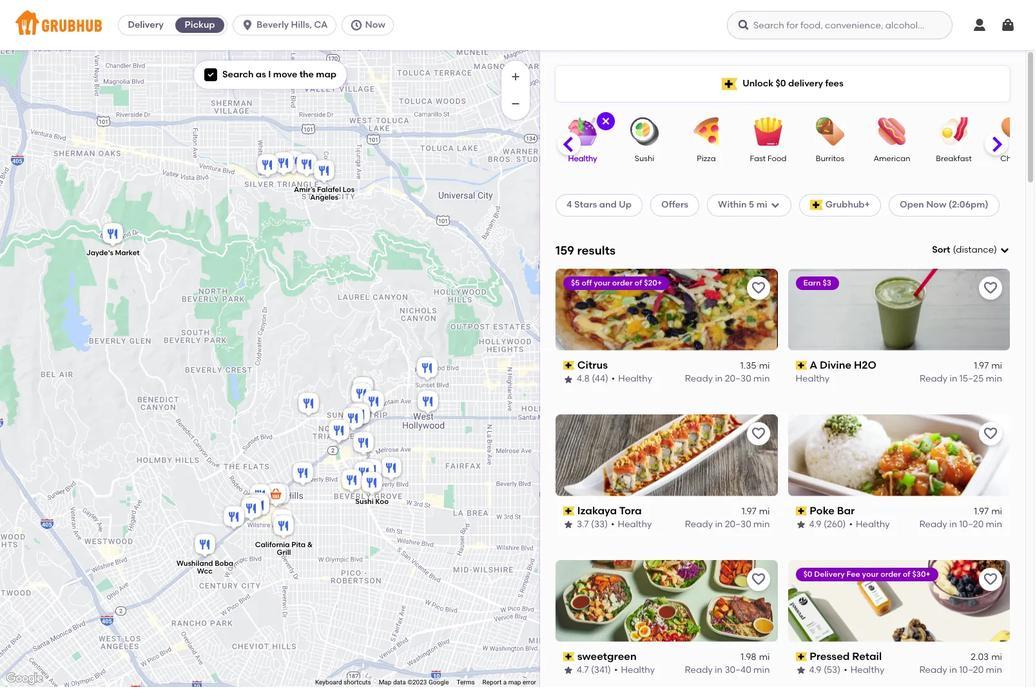 Task type: vqa. For each thing, say whether or not it's contained in the screenshot.
- within Breakfast - Breakfast Sides
no



Task type: locate. For each thing, give the bounding box(es) containing it.
1 horizontal spatial svg image
[[350, 19, 363, 32]]

0 horizontal spatial of
[[635, 278, 642, 287]]

joe & the juice image
[[351, 430, 376, 458]]

mi
[[756, 199, 767, 210], [759, 360, 770, 371], [991, 360, 1002, 371], [759, 506, 770, 517], [991, 506, 1002, 517], [759, 652, 770, 662], [991, 652, 1002, 662]]

mi for sweetgreen
[[759, 652, 770, 662]]

$0 right unlock at the top right of the page
[[776, 78, 786, 89]]

subscription pass image for sweetgreen
[[563, 652, 575, 661]]

subscription pass image left pressed
[[796, 652, 807, 661]]

map data ©2023 google
[[379, 679, 449, 686]]

order left the $20+
[[612, 278, 633, 287]]

0 vertical spatial 20–30
[[725, 373, 751, 384]]

mi for pressed retail
[[991, 652, 1002, 662]]

• for pressed retail
[[844, 665, 847, 676]]

save this restaurant image
[[983, 571, 998, 587]]

sushi for sushi koo
[[355, 498, 374, 506]]

error
[[523, 679, 536, 686]]

1 horizontal spatial of
[[903, 569, 910, 578]]

subscription pass image for izakaya tora
[[563, 507, 575, 516]]

healthy down healthy image
[[568, 154, 597, 163]]

• right (44)
[[612, 373, 615, 384]]

)
[[994, 244, 997, 255]]

1 vertical spatial sushi
[[355, 498, 374, 506]]

4.9 (53)
[[809, 665, 841, 676]]

delivery left fee
[[814, 569, 845, 578]]

map right the
[[316, 69, 336, 80]]

save this restaurant image for izakaya tora
[[751, 426, 766, 441]]

shortcuts
[[344, 679, 371, 686]]

1 vertical spatial ready in 10–20 min
[[919, 665, 1002, 676]]

sushi koo image
[[359, 470, 385, 498]]

in for izakaya tora
[[715, 519, 723, 530]]

1 horizontal spatial your
[[862, 569, 879, 578]]

• right (341)
[[614, 665, 618, 676]]

pressed retail logo image
[[788, 560, 1010, 642]]

pickup button
[[173, 15, 227, 35]]

1 vertical spatial map
[[508, 679, 521, 686]]

pizza image
[[684, 117, 729, 146]]

amir's
[[294, 186, 315, 194]]

1 vertical spatial order
[[880, 569, 901, 578]]

svg image for beverly hills, ca
[[241, 19, 254, 32]]

0 vertical spatial ready in 10–20 min
[[919, 519, 1002, 530]]

grubhub plus flag logo image for unlock $0 delivery fees
[[722, 78, 737, 90]]

1 20–30 from the top
[[725, 373, 751, 384]]

star icon image down subscription pass icon
[[796, 520, 806, 530]]

0 horizontal spatial order
[[612, 278, 633, 287]]

©2023
[[407, 679, 427, 686]]

terms
[[457, 679, 475, 686]]

keyboard shortcuts button
[[315, 678, 371, 687]]

2 4.9 from the top
[[809, 665, 821, 676]]

1 vertical spatial $0
[[803, 569, 812, 578]]

offers
[[661, 199, 688, 210]]

0 vertical spatial sushi
[[635, 154, 654, 163]]

• for poke bar
[[849, 519, 853, 530]]

1.97 mi
[[974, 360, 1002, 371], [742, 506, 770, 517], [974, 506, 1002, 517]]

amir's falafel los angeles
[[294, 186, 355, 202]]

minus icon image
[[509, 97, 522, 110]]

1 vertical spatial 10–20
[[959, 665, 984, 676]]

0 horizontal spatial now
[[365, 19, 385, 30]]

of left $30+
[[903, 569, 910, 578]]

1 vertical spatial grubhub plus flag logo image
[[810, 200, 823, 210]]

healthy image
[[560, 117, 605, 146]]

(
[[953, 244, 956, 255]]

subscription pass image
[[563, 361, 575, 370], [796, 361, 807, 370], [563, 507, 575, 516], [563, 652, 575, 661], [796, 652, 807, 661]]

koo
[[375, 498, 389, 506]]

results
[[577, 243, 615, 258]]

sushi left koo
[[355, 498, 374, 506]]

• right (33) at the bottom right
[[611, 519, 615, 530]]

• down the bar
[[849, 519, 853, 530]]

fast food image
[[746, 117, 791, 146]]

subscription pass image for citrus
[[563, 361, 575, 370]]

off
[[582, 278, 592, 287]]

poke bar image
[[351, 375, 376, 403]]

ready in 15–25 min
[[920, 373, 1002, 384]]

lemonade restaurant image
[[255, 152, 280, 180]]

0 vertical spatial 4.9
[[809, 519, 821, 530]]

wrapstar image
[[247, 482, 273, 510]]

• right (53)
[[844, 665, 847, 676]]

delivery inside button
[[128, 19, 164, 30]]

2 ready in 10–20 min from the top
[[919, 665, 1002, 676]]

healthy down sweetgreen
[[621, 665, 655, 676]]

0 horizontal spatial grubhub plus flag logo image
[[722, 78, 737, 90]]

ready in 10–20 min up save this restaurant icon
[[919, 519, 1002, 530]]

1.35
[[740, 360, 756, 371]]

$0 left fee
[[803, 569, 812, 578]]

subscription pass image left a
[[796, 361, 807, 370]]

0 vertical spatial grubhub plus flag logo image
[[722, 78, 737, 90]]

subscription pass image left citrus
[[563, 361, 575, 370]]

1 4.9 from the top
[[809, 519, 821, 530]]

mi for a divine h2o
[[991, 360, 1002, 371]]

wushiland boba wcc image
[[192, 532, 218, 560]]

1 vertical spatial 20–30
[[725, 519, 751, 530]]

the 3rd stop image
[[339, 467, 365, 496]]

amir's falafel los angeles image
[[311, 158, 337, 186]]

$0 delivery fee your order of $30+
[[803, 569, 931, 578]]

star icon image left 3.7
[[563, 520, 574, 530]]

now right ca
[[365, 19, 385, 30]]

0 vertical spatial 10–20
[[959, 519, 984, 530]]

delivery left pickup
[[128, 19, 164, 30]]

4.8 (44)
[[577, 373, 608, 384]]

garfield pharmacy image
[[263, 481, 289, 510]]

1 horizontal spatial delivery
[[814, 569, 845, 578]]

los
[[343, 186, 355, 194]]

min
[[754, 373, 770, 384], [986, 373, 1002, 384], [754, 519, 770, 530], [986, 519, 1002, 530], [754, 665, 770, 676], [986, 665, 1002, 676]]

pop up italia image
[[266, 481, 292, 510]]

• for sweetgreen
[[614, 665, 618, 676]]

ready
[[685, 373, 713, 384], [920, 373, 948, 384], [685, 519, 713, 530], [919, 519, 947, 530], [685, 665, 713, 676], [919, 665, 947, 676]]

grill
[[277, 549, 291, 557]]

min for a divine h2o
[[986, 373, 1002, 384]]

subscription pass image left izakaya
[[563, 507, 575, 516]]

•
[[612, 373, 615, 384], [611, 519, 615, 530], [849, 519, 853, 530], [614, 665, 618, 676], [844, 665, 847, 676]]

2 20–30 from the top
[[725, 519, 751, 530]]

• for citrus
[[612, 373, 615, 384]]

1 horizontal spatial grubhub plus flag logo image
[[810, 200, 823, 210]]

sushi
[[635, 154, 654, 163], [355, 498, 374, 506]]

2.03 mi
[[971, 652, 1002, 662]]

0 horizontal spatial $0
[[776, 78, 786, 89]]

ready in 10–20 min
[[919, 519, 1002, 530], [919, 665, 1002, 676]]

$5 off your order of $20+
[[571, 278, 662, 287]]

0 vertical spatial map
[[316, 69, 336, 80]]

citrus logo image
[[556, 269, 778, 350]]

• healthy down retail
[[844, 665, 884, 676]]

star icon image for pressed retail
[[796, 665, 806, 676]]

4.9 down poke
[[809, 519, 821, 530]]

0 vertical spatial ready in 20–30 min
[[685, 373, 770, 384]]

• healthy for pressed retail
[[844, 665, 884, 676]]

sushi image
[[622, 117, 667, 146]]

(44)
[[592, 373, 608, 384]]

20–30 for citrus
[[725, 373, 751, 384]]

fee
[[847, 569, 860, 578]]

within
[[718, 199, 747, 210]]

1.97
[[974, 360, 989, 371], [742, 506, 756, 517], [974, 506, 989, 517]]

2 ready in 20–30 min from the top
[[685, 519, 770, 530]]

within 5 mi
[[718, 199, 767, 210]]

subscription pass image for pressed retail
[[796, 652, 807, 661]]

izakaya tora image
[[326, 418, 352, 446]]

0 vertical spatial now
[[365, 19, 385, 30]]

(33)
[[591, 519, 608, 530]]

ready in 10–20 min down 2.03
[[919, 665, 1002, 676]]

0 vertical spatial order
[[612, 278, 633, 287]]

• healthy right (44)
[[612, 373, 652, 384]]

ready in 10–20 min for poke bar
[[919, 519, 1002, 530]]

grubhub plus flag logo image for grubhub+
[[810, 200, 823, 210]]

angeles
[[310, 194, 338, 202]]

(341)
[[591, 665, 611, 676]]

rawberri image
[[347, 402, 373, 430]]

0 vertical spatial your
[[594, 278, 610, 287]]

min for pressed retail
[[986, 665, 1002, 676]]

healthy for pressed retail
[[851, 665, 884, 676]]

• healthy
[[612, 373, 652, 384], [611, 519, 652, 530], [849, 519, 890, 530], [614, 665, 655, 676], [844, 665, 884, 676]]

grubhub plus flag logo image left grubhub+
[[810, 200, 823, 210]]

10–20
[[959, 519, 984, 530], [959, 665, 984, 676]]

kung pao china bistro image
[[415, 389, 441, 417]]

3.7 (33)
[[577, 519, 608, 530]]

citrus
[[577, 359, 608, 371]]

ready for poke bar
[[919, 519, 947, 530]]

svg image
[[972, 17, 987, 33], [241, 19, 254, 32], [350, 19, 363, 32]]

1 vertical spatial ready in 20–30 min
[[685, 519, 770, 530]]

10–20 down 2.03
[[959, 665, 984, 676]]

distance
[[956, 244, 994, 255]]

judi's deli image
[[246, 490, 271, 519]]

grubhub plus flag logo image
[[722, 78, 737, 90], [810, 200, 823, 210]]

10–20 up save this restaurant icon
[[959, 519, 984, 530]]

subscription pass image left sweetgreen
[[563, 652, 575, 661]]

0 horizontal spatial your
[[594, 278, 610, 287]]

svg image inside beverly hills, ca button
[[241, 19, 254, 32]]

now
[[365, 19, 385, 30], [926, 199, 946, 210]]

• healthy down the bar
[[849, 519, 890, 530]]

2 10–20 from the top
[[959, 665, 984, 676]]

svg image inside now button
[[350, 19, 363, 32]]

of left the $20+
[[635, 278, 642, 287]]

1 horizontal spatial map
[[508, 679, 521, 686]]

0 horizontal spatial sushi
[[355, 498, 374, 506]]

healthy down retail
[[851, 665, 884, 676]]

svg image
[[1000, 17, 1016, 33], [737, 19, 750, 32], [207, 71, 215, 79], [601, 116, 611, 126], [770, 200, 780, 210], [1000, 245, 1010, 255]]

20–30 for izakaya tora
[[725, 519, 751, 530]]

0 vertical spatial delivery
[[128, 19, 164, 30]]

• for izakaya tora
[[611, 519, 615, 530]]

panera bread image
[[280, 149, 306, 177]]

goop kitchen image
[[290, 460, 316, 489]]

4.9
[[809, 519, 821, 530], [809, 665, 821, 676]]

plus icon image
[[509, 70, 522, 83]]

star icon image
[[563, 374, 574, 384], [563, 520, 574, 530], [796, 520, 806, 530], [563, 665, 574, 676], [796, 665, 806, 676]]

data
[[393, 679, 406, 686]]

of
[[635, 278, 642, 287], [903, 569, 910, 578]]

sushi inside map region
[[355, 498, 374, 506]]

sushi for sushi
[[635, 154, 654, 163]]

your right off
[[594, 278, 610, 287]]

0 horizontal spatial svg image
[[241, 19, 254, 32]]

• healthy down sweetgreen
[[614, 665, 655, 676]]

spooning acai bowls & more image
[[221, 504, 247, 532]]

chicken
[[1000, 154, 1031, 163]]

ready in 20–30 min for izakaya tora
[[685, 519, 770, 530]]

search as i move the map
[[222, 69, 336, 80]]

google
[[429, 679, 449, 686]]

keyboard
[[315, 679, 342, 686]]

None field
[[932, 244, 1010, 257]]

ca
[[314, 19, 328, 30]]

1.97 for a divine h2o
[[974, 360, 989, 371]]

svg image for now
[[350, 19, 363, 32]]

save this restaurant image
[[751, 280, 766, 296], [983, 280, 998, 296], [751, 426, 766, 441], [983, 426, 998, 441], [751, 571, 766, 587]]

mi for poke bar
[[991, 506, 1002, 517]]

grubhub plus flag logo image left unlock at the top right of the page
[[722, 78, 737, 90]]

order left $30+
[[880, 569, 901, 578]]

&
[[307, 541, 313, 549]]

20–30
[[725, 373, 751, 384], [725, 519, 751, 530]]

main navigation navigation
[[0, 0, 1035, 50]]

california pita & grill wushiland boba wcc
[[176, 541, 313, 576]]

izakaya tora logo image
[[556, 414, 778, 496]]

open now (2:06pm)
[[900, 199, 988, 210]]

healthy down tora
[[618, 519, 652, 530]]

1 ready in 20–30 min from the top
[[685, 373, 770, 384]]

sort ( distance )
[[932, 244, 997, 255]]

1 10–20 from the top
[[959, 519, 984, 530]]

star icon image left 4.8
[[563, 374, 574, 384]]

sushi down sushi image
[[635, 154, 654, 163]]

healthy right (44)
[[618, 373, 652, 384]]

now button
[[341, 15, 399, 35]]

unlock
[[743, 78, 773, 89]]

subscription pass image
[[796, 507, 807, 516]]

map right a
[[508, 679, 521, 686]]

ready in 10–20 min for pressed retail
[[919, 665, 1002, 676]]

delivery
[[788, 78, 823, 89]]

your right fee
[[862, 569, 879, 578]]

star icon image left 4.9 (53)
[[796, 665, 806, 676]]

4.9 left (53)
[[809, 665, 821, 676]]

pressed
[[810, 650, 850, 662]]

1 vertical spatial now
[[926, 199, 946, 210]]

izakaya tora
[[577, 504, 642, 517]]

• healthy down tora
[[611, 519, 652, 530]]

in for pressed retail
[[949, 665, 957, 676]]

a divine h2o logo image
[[788, 269, 1010, 350]]

stars
[[574, 199, 597, 210]]

now right open
[[926, 199, 946, 210]]

1 horizontal spatial now
[[926, 199, 946, 210]]

(53)
[[824, 665, 841, 676]]

chicken image
[[993, 117, 1035, 146]]

1 horizontal spatial sushi
[[635, 154, 654, 163]]

1 ready in 10–20 min from the top
[[919, 519, 1002, 530]]

• healthy for citrus
[[612, 373, 652, 384]]

jayde's market image
[[100, 221, 126, 249]]

healthy right (260)
[[856, 519, 890, 530]]

ready for pressed retail
[[919, 665, 947, 676]]

divine
[[820, 359, 852, 371]]

0 horizontal spatial delivery
[[128, 19, 164, 30]]

1 horizontal spatial $0
[[803, 569, 812, 578]]

1 vertical spatial 4.9
[[809, 665, 821, 676]]

star icon image left 4.7
[[563, 665, 574, 676]]



Task type: describe. For each thing, give the bounding box(es) containing it.
none field containing sort
[[932, 244, 1010, 257]]

pita
[[291, 541, 306, 549]]

sort
[[932, 244, 950, 255]]

open
[[900, 199, 924, 210]]

min for citrus
[[754, 373, 770, 384]]

4.8
[[577, 373, 590, 384]]

10–20 for poke bar
[[959, 519, 984, 530]]

1.97 mi for a divine h2o
[[974, 360, 1002, 371]]

Search for food, convenience, alcohol... search field
[[727, 11, 953, 39]]

poke bar
[[810, 504, 855, 517]]

beverly hills, ca
[[257, 19, 328, 30]]

backyard bowls - los angeles image
[[378, 455, 404, 483]]

1.35 mi
[[740, 360, 770, 371]]

subscription pass image for a divine h2o
[[796, 361, 807, 370]]

sweetgreen logo image
[[556, 560, 778, 642]]

$30+
[[912, 569, 931, 578]]

and
[[599, 199, 617, 210]]

corner bakery image
[[358, 457, 384, 485]]

market
[[115, 248, 140, 257]]

4
[[567, 199, 572, 210]]

1.97 mi for poke bar
[[974, 506, 1002, 517]]

retail
[[852, 650, 882, 662]]

jayde's market
[[86, 248, 140, 257]]

in for sweetgreen
[[715, 665, 723, 676]]

1 vertical spatial of
[[903, 569, 910, 578]]

earn
[[803, 278, 821, 287]]

pickup
[[185, 19, 215, 30]]

mi for izakaya tora
[[759, 506, 770, 517]]

(2:06pm)
[[949, 199, 988, 210]]

0 vertical spatial $0
[[776, 78, 786, 89]]

poke
[[810, 504, 835, 517]]

tora
[[619, 504, 642, 517]]

4.7
[[577, 665, 589, 676]]

1.98
[[741, 652, 756, 662]]

fees
[[825, 78, 844, 89]]

4.9 for poke bar
[[809, 519, 821, 530]]

the
[[299, 69, 314, 80]]

ready for sweetgreen
[[685, 665, 713, 676]]

healthy for poke bar
[[856, 519, 890, 530]]

pizza
[[697, 154, 716, 163]]

pressed retail image
[[340, 405, 366, 434]]

star icon image for poke bar
[[796, 520, 806, 530]]

comoncy - beverly hills image
[[246, 492, 272, 521]]

i
[[268, 69, 271, 80]]

• healthy for sweetgreen
[[614, 665, 655, 676]]

unlock $0 delivery fees
[[743, 78, 844, 89]]

as
[[256, 69, 266, 80]]

citrus image
[[296, 391, 322, 419]]

2 horizontal spatial svg image
[[972, 17, 987, 33]]

3.7
[[577, 519, 589, 530]]

in for a divine h2o
[[950, 373, 957, 384]]

4 stars and up
[[567, 199, 632, 210]]

oakberry acai bowls & smoothies i beverly center image
[[351, 460, 377, 488]]

burritos image
[[808, 117, 853, 146]]

a
[[810, 359, 817, 371]]

earn $3
[[803, 278, 831, 287]]

american image
[[869, 117, 915, 146]]

california
[[255, 541, 290, 549]]

• healthy for poke bar
[[849, 519, 890, 530]]

a divine h2o image
[[350, 375, 376, 403]]

california pita & grill image
[[271, 513, 296, 541]]

sweetgreen
[[577, 650, 637, 662]]

up
[[619, 199, 632, 210]]

wushiland
[[176, 559, 213, 568]]

1.97 mi for izakaya tora
[[742, 506, 770, 517]]

wcc
[[197, 567, 213, 576]]

chop stop image
[[294, 151, 320, 180]]

burritos
[[816, 154, 844, 163]]

fast food
[[750, 154, 787, 163]]

star icon image for izakaya tora
[[563, 520, 574, 530]]

4.7 (341)
[[577, 665, 611, 676]]

30–40
[[725, 665, 751, 676]]

ready for citrus
[[685, 373, 713, 384]]

now inside now button
[[365, 19, 385, 30]]

hills,
[[291, 19, 312, 30]]

min for poke bar
[[986, 519, 1002, 530]]

healthy down a
[[796, 373, 830, 384]]

save this restaurant image for poke bar
[[983, 426, 998, 441]]

1.97 for poke bar
[[974, 506, 989, 517]]

10–20 for pressed retail
[[959, 665, 984, 676]]

star icon image for sweetgreen
[[563, 665, 574, 676]]

move
[[273, 69, 297, 80]]

15–25
[[960, 373, 984, 384]]

sushi koo
[[355, 498, 389, 506]]

4.9 for pressed retail
[[809, 665, 821, 676]]

body energy club - west hollywood image
[[346, 400, 372, 429]]

search
[[222, 69, 254, 80]]

4.9 (260)
[[809, 519, 846, 530]]

0 vertical spatial of
[[635, 278, 642, 287]]

star icon image for citrus
[[563, 374, 574, 384]]

beverly hills, ca button
[[233, 15, 341, 35]]

american
[[874, 154, 910, 163]]

save this restaurant image for sweetgreen
[[751, 571, 766, 587]]

min for sweetgreen
[[754, 665, 770, 676]]

2.03
[[971, 652, 989, 662]]

healthy for izakaya tora
[[618, 519, 652, 530]]

map
[[379, 679, 391, 686]]

ready for izakaya tora
[[685, 519, 713, 530]]

0 horizontal spatial map
[[316, 69, 336, 80]]

impasta image
[[240, 492, 266, 521]]

in for citrus
[[715, 373, 723, 384]]

$5
[[571, 278, 580, 287]]

riozonas acai image
[[271, 150, 296, 179]]

mi for citrus
[[759, 360, 770, 371]]

healthy for citrus
[[618, 373, 652, 384]]

riozonas acai west hollywood image
[[344, 402, 370, 430]]

ready in 20–30 min for citrus
[[685, 373, 770, 384]]

in for poke bar
[[949, 519, 957, 530]]

breakfast image
[[931, 117, 976, 146]]

report a map error link
[[482, 679, 536, 686]]

159 results
[[556, 243, 615, 258]]

map region
[[0, 0, 652, 687]]

grubhub+
[[825, 199, 870, 210]]

1 horizontal spatial order
[[880, 569, 901, 578]]

ready for a divine h2o
[[920, 373, 948, 384]]

energy life cafe image
[[238, 496, 264, 524]]

sweetgreen image
[[349, 381, 374, 409]]

(260)
[[824, 519, 846, 530]]

beverly
[[257, 19, 289, 30]]

$20+
[[644, 278, 662, 287]]

159
[[556, 243, 574, 258]]

min for izakaya tora
[[754, 519, 770, 530]]

delivery button
[[119, 15, 173, 35]]

1 vertical spatial your
[[862, 569, 879, 578]]

a divine h2o
[[810, 359, 876, 371]]

$3
[[823, 278, 831, 287]]

terms link
[[457, 679, 475, 686]]

ready in 30–40 min
[[685, 665, 770, 676]]

pressed retail
[[810, 650, 882, 662]]

1.97 for izakaya tora
[[742, 506, 756, 517]]

• healthy for izakaya tora
[[611, 519, 652, 530]]

breakfast
[[936, 154, 972, 163]]

1 vertical spatial delivery
[[814, 569, 845, 578]]

poke bar logo image
[[788, 414, 1010, 496]]

a
[[503, 679, 507, 686]]

5
[[749, 199, 754, 210]]

google image
[[3, 670, 46, 687]]

california pizza kitchen image
[[269, 507, 295, 536]]

h2o
[[854, 359, 876, 371]]

falafel
[[317, 186, 341, 194]]

keyboard shortcuts
[[315, 679, 371, 686]]

boba
[[215, 559, 233, 568]]

healthy for sweetgreen
[[621, 665, 655, 676]]

niko niko sushi image
[[361, 389, 387, 417]]

zankou chicken image
[[414, 355, 440, 383]]

bar
[[837, 504, 855, 517]]



